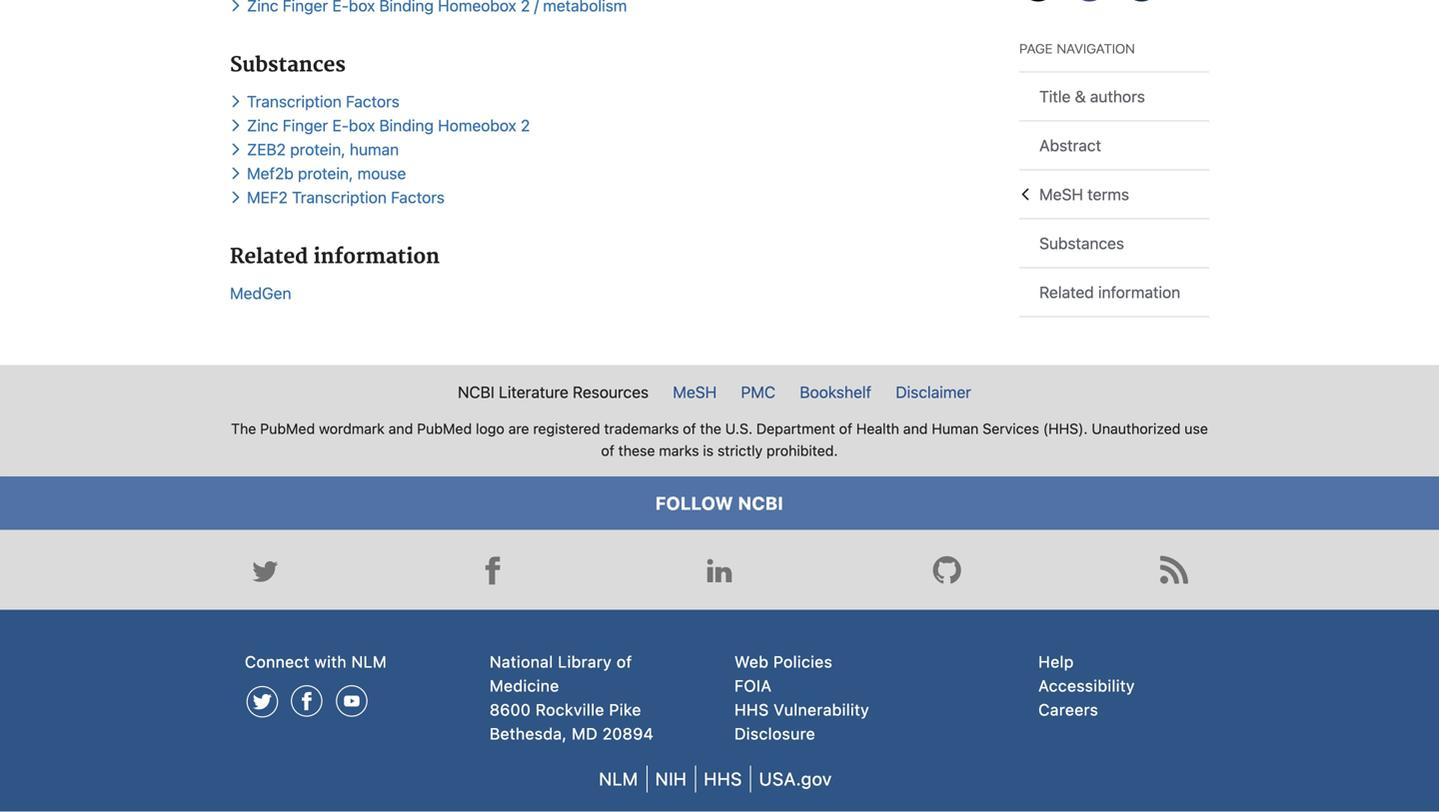 Task type: describe. For each thing, give the bounding box(es) containing it.
1 vertical spatial transcription
[[292, 188, 387, 207]]

mesh link
[[663, 381, 727, 405]]

nlm link
[[599, 769, 638, 791]]

homeobox
[[438, 116, 517, 135]]

2
[[521, 116, 530, 135]]

sm-youtube link
[[334, 685, 369, 720]]

these
[[618, 443, 655, 460]]

hhs inside "web policies foia hhs vulnerability disclosure"
[[735, 701, 769, 720]]

zeb2
[[247, 140, 286, 159]]

use
[[1185, 421, 1208, 438]]

github link
[[927, 551, 967, 591]]

careers link
[[1039, 701, 1099, 720]]

disclaimer
[[896, 383, 972, 402]]

twitter image
[[245, 551, 285, 591]]

twitter link
[[245, 551, 285, 591]]

connect with nlm
[[245, 653, 387, 672]]

u.s.
[[725, 421, 753, 438]]

mesh for mesh
[[673, 383, 717, 402]]

mef2
[[247, 188, 288, 207]]

is
[[703, 443, 714, 460]]

substances link
[[1020, 220, 1209, 268]]

with
[[314, 653, 347, 672]]

0 horizontal spatial ncbi
[[458, 383, 495, 402]]

the pubmed wordmark and pubmed logo are registered trademarks of the u.s. department of health and human services (hhs). unauthorized use of these marks is strictly prohibited.
[[231, 421, 1208, 460]]

0 vertical spatial protein,
[[290, 140, 346, 159]]

(hhs).
[[1043, 421, 1088, 438]]

mouse
[[358, 164, 406, 183]]

github image
[[927, 551, 967, 591]]

follow
[[656, 493, 734, 515]]

usa.gov
[[759, 769, 832, 791]]

mesh terms
[[1040, 185, 1129, 204]]

the
[[231, 421, 256, 438]]

e-
[[332, 116, 349, 135]]

hhs link
[[704, 769, 742, 791]]

1 vertical spatial factors
[[391, 188, 445, 207]]

abstract link
[[1020, 122, 1209, 170]]

transcription factors zinc finger e-box binding homeobox 2 zeb2 protein, human mef2b protein, mouse mef2 transcription factors
[[247, 92, 530, 207]]

title & authors
[[1040, 87, 1145, 106]]

foia
[[735, 677, 772, 696]]

medgen
[[230, 284, 291, 303]]

1 pubmed from the left
[[260, 421, 315, 438]]

1 horizontal spatial ncbi
[[738, 493, 784, 515]]

youtube image
[[334, 685, 369, 720]]

finger
[[283, 116, 328, 135]]

sm-twitter link
[[245, 685, 280, 720]]

0 horizontal spatial substances
[[230, 53, 346, 78]]

trademarks
[[604, 421, 679, 438]]

services
[[983, 421, 1039, 438]]

2 pubmed from the left
[[417, 421, 472, 438]]

help
[[1039, 653, 1074, 672]]

related inside 'link'
[[1040, 283, 1094, 302]]

box
[[349, 116, 375, 135]]

authors
[[1090, 87, 1145, 106]]

8600
[[490, 701, 531, 720]]

binding
[[379, 116, 434, 135]]

mef2b protein, mouse button
[[230, 164, 411, 183]]

1 horizontal spatial nlm
[[599, 769, 638, 791]]

logo
[[476, 421, 505, 438]]

2 and from the left
[[903, 421, 928, 438]]

literature
[[499, 383, 569, 402]]

transcription factors button
[[230, 92, 405, 111]]

rockville
[[536, 701, 605, 720]]

title
[[1040, 87, 1071, 106]]

mef2b
[[247, 164, 294, 183]]

foia link
[[735, 677, 772, 696]]

0 horizontal spatial related information
[[230, 245, 440, 270]]

zeb2 protein, human button
[[230, 140, 404, 159]]

follow ncbi
[[656, 493, 784, 515]]

pmc
[[741, 383, 776, 402]]

20894
[[603, 725, 654, 744]]

facebook image
[[290, 685, 325, 720]]

policies
[[774, 653, 833, 672]]



Task type: vqa. For each thing, say whether or not it's contained in the screenshot.
left Related information
yes



Task type: locate. For each thing, give the bounding box(es) containing it.
1 horizontal spatial information
[[1098, 283, 1181, 302]]

navigation
[[1057, 38, 1135, 57]]

of left the
[[683, 421, 696, 438]]

1 horizontal spatial related
[[1040, 283, 1094, 302]]

1 vertical spatial mesh
[[673, 383, 717, 402]]

factors down mouse
[[391, 188, 445, 207]]

substances up transcription factors 'dropdown button'
[[230, 53, 346, 78]]

1 vertical spatial nlm
[[599, 769, 638, 791]]

1 vertical spatial ncbi
[[738, 493, 784, 515]]

1 vertical spatial protein,
[[298, 164, 353, 183]]

1 horizontal spatial pubmed
[[417, 421, 472, 438]]

medgen link
[[230, 284, 291, 303]]

national library of medicine 8600 rockville pike bethesda, md 20894
[[490, 653, 654, 744]]

1 vertical spatial information
[[1098, 283, 1181, 302]]

zinc finger e-box binding homeobox 2 button
[[230, 116, 535, 135]]

1 horizontal spatial and
[[903, 421, 928, 438]]

unauthorized
[[1092, 421, 1181, 438]]

resources
[[573, 383, 649, 402]]

of inside national library of medicine 8600 rockville pike bethesda, md 20894
[[617, 653, 632, 672]]

human
[[350, 140, 399, 159]]

title & authors link
[[1020, 73, 1209, 121]]

mef2 transcription factors button
[[230, 188, 450, 207]]

mesh terms link
[[1020, 171, 1209, 219]]

information
[[313, 245, 440, 270], [1098, 283, 1181, 302]]

substances
[[230, 53, 346, 78], [1040, 234, 1124, 253]]

1 vertical spatial hhs
[[704, 769, 742, 791]]

1 vertical spatial related
[[1040, 283, 1094, 302]]

0 vertical spatial mesh
[[1040, 185, 1083, 204]]

0 vertical spatial substances
[[230, 53, 346, 78]]

ncbi up logo
[[458, 383, 495, 402]]

sm-facebook link
[[290, 685, 325, 720]]

of right library
[[617, 653, 632, 672]]

health
[[856, 421, 900, 438]]

1 horizontal spatial mesh
[[1040, 185, 1083, 204]]

linkedin image
[[700, 551, 740, 591]]

national
[[490, 653, 553, 672]]

mesh for mesh terms
[[1040, 185, 1083, 204]]

connect
[[245, 653, 310, 672]]

and right the wordmark
[[389, 421, 413, 438]]

related up "medgen" link
[[230, 245, 308, 270]]

strictly
[[718, 443, 763, 460]]

related down substances link
[[1040, 283, 1094, 302]]

facebook image
[[472, 551, 512, 591]]

are
[[508, 421, 529, 438]]

factors up the zinc finger e-box binding homeobox 2 dropdown button
[[346, 92, 400, 111]]

bookshelf
[[800, 383, 872, 402]]

abstract
[[1040, 136, 1102, 155]]

web policies link
[[735, 653, 833, 672]]

pubmed left logo
[[417, 421, 472, 438]]

prohibited.
[[767, 443, 838, 460]]

ncbi down strictly
[[738, 493, 784, 515]]

1 horizontal spatial substances
[[1040, 234, 1124, 253]]

and right health
[[903, 421, 928, 438]]

mesh left the terms
[[1040, 185, 1083, 204]]

substances inside substances link
[[1040, 234, 1124, 253]]

1 and from the left
[[389, 421, 413, 438]]

protein, down zeb2 protein, human dropdown button
[[298, 164, 353, 183]]

transcription down mef2b protein, mouse dropdown button on the top of page
[[292, 188, 387, 207]]

0 horizontal spatial mesh
[[673, 383, 717, 402]]

0 horizontal spatial and
[[389, 421, 413, 438]]

0 vertical spatial related
[[230, 245, 308, 270]]

bethesda,
[[490, 725, 567, 744]]

connect with nlm link
[[245, 653, 387, 672]]

0 vertical spatial related information
[[230, 245, 440, 270]]

vulnerability
[[774, 701, 870, 720]]

the
[[700, 421, 722, 438]]

protein, up mef2b protein, mouse dropdown button on the top of page
[[290, 140, 346, 159]]

twitter image
[[245, 685, 280, 720]]

human
[[932, 421, 979, 438]]

pike
[[609, 701, 642, 720]]

0 vertical spatial information
[[313, 245, 440, 270]]

page
[[1020, 38, 1053, 57]]

&
[[1075, 87, 1086, 106]]

0 vertical spatial hhs
[[735, 701, 769, 720]]

information down substances link
[[1098, 283, 1181, 302]]

related information down substances link
[[1040, 283, 1181, 302]]

of
[[683, 421, 696, 438], [839, 421, 853, 438], [601, 443, 615, 460], [617, 653, 632, 672]]

1 horizontal spatial related information
[[1040, 283, 1181, 302]]

0 horizontal spatial nlm
[[351, 653, 387, 672]]

facebook link
[[472, 551, 512, 591]]

library
[[558, 653, 612, 672]]

hhs
[[735, 701, 769, 720], [704, 769, 742, 791]]

pubmed right the
[[260, 421, 315, 438]]

0 vertical spatial factors
[[346, 92, 400, 111]]

substances down mesh terms
[[1040, 234, 1124, 253]]

blog image
[[1154, 551, 1194, 591]]

0 vertical spatial transcription
[[247, 92, 342, 111]]

nih
[[655, 769, 687, 791]]

nlm right with
[[351, 653, 387, 672]]

zinc
[[247, 116, 278, 135]]

careers
[[1039, 701, 1099, 720]]

ncbi literature resources
[[458, 383, 649, 402]]

related information down mef2 transcription factors dropdown button
[[230, 245, 440, 270]]

information down mef2 transcription factors dropdown button
[[313, 245, 440, 270]]

wordmark
[[319, 421, 385, 438]]

mesh up the
[[673, 383, 717, 402]]

page navigation
[[1020, 38, 1135, 57]]

marks
[[659, 443, 699, 460]]

web
[[735, 653, 769, 672]]

nlm down the '20894'
[[599, 769, 638, 791]]

related information inside 'link'
[[1040, 283, 1181, 302]]

terms
[[1088, 185, 1129, 204]]

hhs right nih link
[[704, 769, 742, 791]]

pmc link
[[731, 381, 786, 405]]

of left health
[[839, 421, 853, 438]]

of left 'these' at bottom left
[[601, 443, 615, 460]]

help accessibility careers
[[1039, 653, 1135, 720]]

accessibility
[[1039, 677, 1135, 696]]

medicine
[[490, 677, 560, 696]]

hhs vulnerability disclosure link
[[735, 701, 870, 744]]

protein,
[[290, 140, 346, 159], [298, 164, 353, 183]]

department
[[757, 421, 835, 438]]

0 horizontal spatial related
[[230, 245, 308, 270]]

registered
[[533, 421, 600, 438]]

nlm
[[351, 653, 387, 672], [599, 769, 638, 791]]

disclaimer link
[[886, 381, 982, 405]]

0 horizontal spatial information
[[313, 245, 440, 270]]

disclosure
[[735, 725, 816, 744]]

md
[[572, 725, 598, 744]]

transcription
[[247, 92, 342, 111], [292, 188, 387, 207]]

transcription up finger
[[247, 92, 342, 111]]

usa.gov link
[[759, 769, 832, 791]]

mesh
[[1040, 185, 1083, 204], [673, 383, 717, 402]]

1 vertical spatial related information
[[1040, 283, 1181, 302]]

accessibility link
[[1039, 677, 1135, 696]]

nih link
[[655, 769, 687, 791]]

0 horizontal spatial pubmed
[[260, 421, 315, 438]]

related information
[[230, 245, 440, 270], [1040, 283, 1181, 302]]

bookshelf link
[[790, 381, 882, 405]]

0 vertical spatial nlm
[[351, 653, 387, 672]]

web policies foia hhs vulnerability disclosure
[[735, 653, 870, 744]]

hhs down foia
[[735, 701, 769, 720]]

1 vertical spatial substances
[[1040, 234, 1124, 253]]

linkedin link
[[700, 551, 740, 591]]

0 vertical spatial ncbi
[[458, 383, 495, 402]]

information inside 'link'
[[1098, 283, 1181, 302]]



